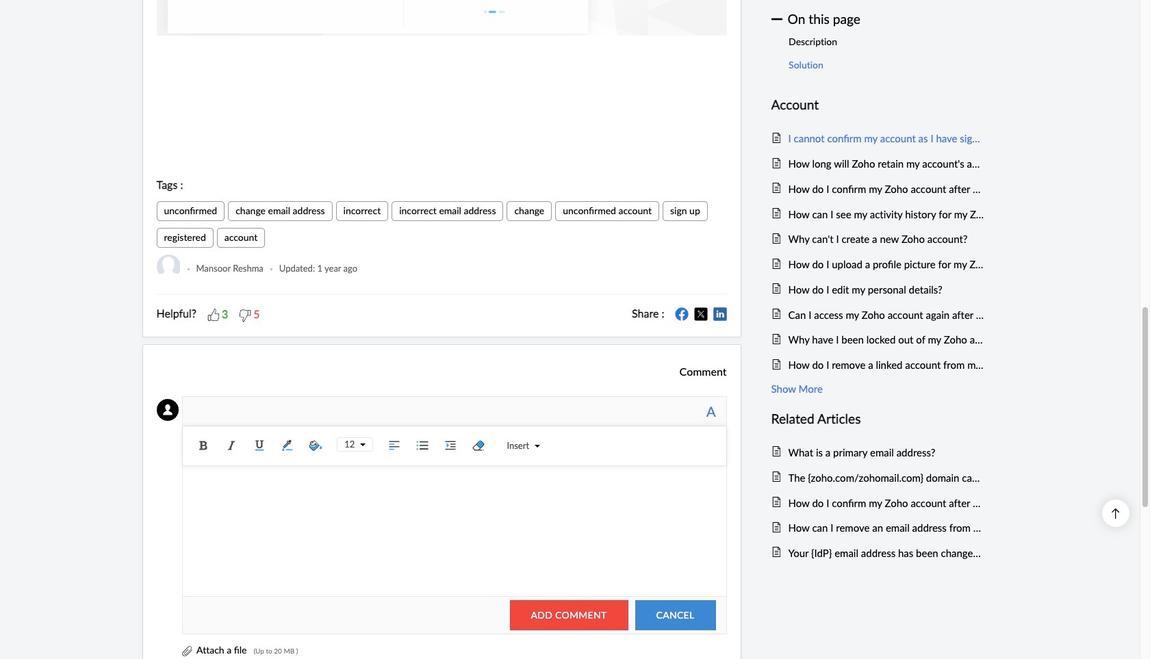 Task type: describe. For each thing, give the bounding box(es) containing it.
linkedin image
[[713, 308, 727, 321]]

background color image
[[306, 436, 326, 456]]

twitter image
[[694, 308, 708, 321]]

insert options image
[[529, 444, 540, 449]]

facebook image
[[675, 308, 689, 321]]

2 heading from the top
[[772, 409, 985, 430]]

font color image
[[278, 436, 298, 456]]

align image
[[385, 436, 405, 456]]

indent image
[[441, 436, 461, 456]]

clear formatting image
[[469, 436, 489, 456]]

1 heading from the top
[[772, 95, 985, 116]]



Task type: locate. For each thing, give the bounding box(es) containing it.
a gif showing how to edit the email address that is registered incorrectly. image
[[157, 0, 727, 36]]

0 vertical spatial heading
[[772, 95, 985, 116]]

font size image
[[355, 442, 366, 448]]

1 vertical spatial heading
[[772, 409, 985, 430]]

bold (ctrl+b) image
[[193, 436, 214, 456]]

lists image
[[413, 436, 433, 456]]

italic (ctrl+i) image
[[221, 436, 242, 456]]

underline (ctrl+u) image
[[250, 436, 270, 456]]

heading
[[772, 95, 985, 116], [772, 409, 985, 430]]



